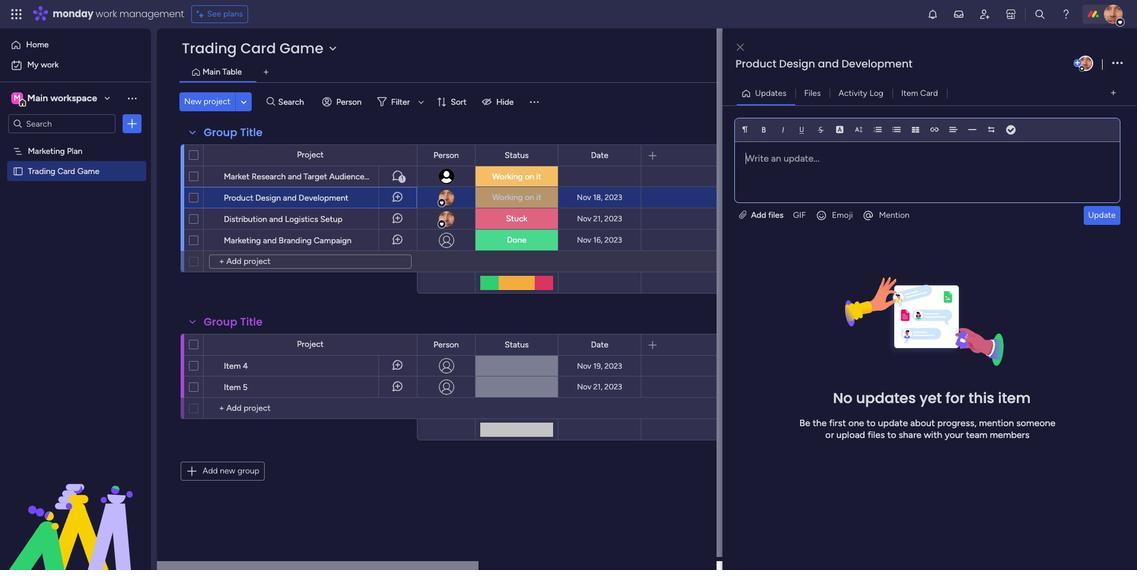 Task type: describe. For each thing, give the bounding box(es) containing it.
2 nov from the top
[[577, 214, 592, 223]]

mention button
[[858, 206, 915, 225]]

select product image
[[11, 8, 23, 20]]

+ Add project text field
[[209, 255, 412, 269]]

yet
[[920, 388, 942, 408]]

+ Add project text field
[[210, 402, 412, 416]]

distribution
[[224, 214, 267, 225]]

0 vertical spatial options image
[[1113, 55, 1123, 71]]

2 vertical spatial person
[[434, 340, 459, 350]]

1 21, from the top
[[594, 214, 603, 223]]

add for add new group
[[203, 466, 218, 476]]

group for the group title field related to 2nd date field from the bottom person field
[[204, 125, 237, 140]]

m
[[14, 93, 21, 103]]

plans
[[223, 9, 243, 19]]

update button
[[1084, 206, 1121, 225]]

activity
[[839, 88, 868, 98]]

nov 16, 2023
[[577, 236, 622, 245]]

trading card game button
[[180, 39, 343, 58]]

my work
[[27, 60, 59, 70]]

1
[[401, 175, 404, 182]]

1 vertical spatial to
[[888, 429, 897, 441]]

be the first one to update about progress, mention someone or upload files to share with your team members
[[800, 418, 1056, 441]]

2 it from the top
[[537, 193, 542, 203]]

my work option
[[7, 56, 144, 75]]

workspace options image
[[126, 92, 138, 104]]

Product Design and Development field
[[733, 56, 1072, 72]]

0 horizontal spatial development
[[299, 193, 349, 203]]

help image
[[1061, 8, 1072, 20]]

members
[[990, 429, 1030, 441]]

format image
[[741, 125, 749, 134]]

table image
[[912, 125, 920, 134]]

for
[[946, 388, 965, 408]]

updates
[[856, 388, 916, 408]]

new
[[184, 97, 202, 107]]

plan
[[67, 146, 82, 156]]

home
[[26, 40, 49, 50]]

my
[[27, 60, 39, 70]]

see plans
[[207, 9, 243, 19]]

setup
[[320, 214, 343, 225]]

5
[[243, 383, 248, 393]]

date for 1st date field from the bottom
[[591, 340, 609, 350]]

marketing and branding campaign
[[224, 236, 352, 246]]

table
[[222, 67, 242, 77]]

link image
[[931, 125, 939, 134]]

and left target
[[288, 172, 302, 182]]

group title for the group title field associated with person field associated with 1st date field from the bottom
[[204, 315, 263, 329]]

main workspace
[[27, 92, 97, 104]]

2 nov 21, 2023 from the top
[[577, 383, 622, 392]]

1 working on it from the top
[[492, 172, 542, 182]]

1 vertical spatial design
[[255, 193, 281, 203]]

mention
[[979, 418, 1014, 429]]

and up the marketing and branding campaign
[[269, 214, 283, 225]]

activity log
[[839, 88, 884, 98]]

mention
[[879, 210, 910, 220]]

see
[[207, 9, 221, 19]]

dapulse addbtn image
[[1074, 59, 1082, 67]]

target
[[304, 172, 327, 182]]

about
[[911, 418, 935, 429]]

monday marketplace image
[[1005, 8, 1017, 20]]

menu image
[[528, 96, 540, 108]]

branding
[[279, 236, 312, 246]]

someone
[[1017, 418, 1056, 429]]

marketing for marketing and branding campaign
[[224, 236, 261, 246]]

upload
[[837, 429, 866, 441]]

1 horizontal spatial game
[[280, 39, 324, 58]]

size image
[[855, 125, 863, 134]]

first
[[829, 418, 846, 429]]

and up distribution and logistics setup
[[283, 193, 297, 203]]

sort
[[451, 97, 467, 107]]

logistics
[[285, 214, 318, 225]]

1 on from the top
[[525, 172, 534, 182]]

filter button
[[372, 92, 428, 111]]

2 2023 from the top
[[605, 214, 622, 223]]

research
[[252, 172, 286, 182]]

james peterson image
[[1104, 5, 1123, 24]]

add new group
[[203, 466, 260, 476]]

1 vertical spatial person
[[434, 150, 459, 160]]

item for item card
[[902, 88, 919, 98]]

trading card game inside list box
[[28, 166, 99, 176]]

marketing plan
[[28, 146, 82, 156]]

hide
[[496, 97, 514, 107]]

1 vertical spatial trading
[[28, 166, 55, 176]]

home link
[[7, 36, 144, 55]]

add for add files
[[751, 210, 767, 220]]

status for 1st date field from the bottom
[[505, 340, 529, 350]]

update feed image
[[953, 8, 965, 20]]

group title field for person field associated with 1st date field from the bottom
[[201, 315, 266, 330]]

rtl ltr image
[[988, 125, 996, 134]]

update
[[1089, 210, 1116, 220]]

date for 2nd date field from the bottom
[[591, 150, 609, 160]]

files
[[805, 88, 821, 98]]

share
[[899, 429, 922, 441]]

nov 19, 2023
[[577, 362, 622, 371]]

item
[[998, 388, 1031, 408]]

5 2023 from the top
[[605, 383, 622, 392]]

2 21, from the top
[[594, 383, 603, 392]]

log
[[870, 88, 884, 98]]

updates button
[[737, 84, 796, 103]]

product design and development inside field
[[736, 56, 913, 71]]

search everything image
[[1034, 8, 1046, 20]]

my work link
[[7, 56, 144, 75]]

management
[[120, 7, 184, 21]]

project
[[204, 97, 231, 107]]

filter
[[391, 97, 410, 107]]

nov 18, 2023
[[577, 193, 623, 202]]

status field for person field associated with 1st date field from the bottom
[[502, 339, 532, 352]]

1 it from the top
[[537, 172, 542, 182]]

underline image
[[798, 125, 806, 134]]

title for the group title field associated with person field associated with 1st date field from the bottom
[[240, 315, 263, 329]]

emoji
[[832, 210, 853, 220]]

strikethrough image
[[817, 125, 825, 134]]

audience
[[329, 172, 365, 182]]

updates
[[755, 88, 787, 98]]

see plans button
[[191, 5, 248, 23]]

invite members image
[[979, 8, 991, 20]]

1 nov from the top
[[577, 193, 591, 202]]

4 2023 from the top
[[605, 362, 622, 371]]

angle down image
[[241, 97, 247, 106]]

Search in workspace field
[[25, 117, 99, 131]]



Task type: vqa. For each thing, say whether or not it's contained in the screenshot.
the left work
yes



Task type: locate. For each thing, give the bounding box(es) containing it.
1 vertical spatial date
[[591, 340, 609, 350]]

home option
[[7, 36, 144, 55]]

work for monday
[[96, 7, 117, 21]]

add right dapulse attachment icon
[[751, 210, 767, 220]]

card
[[240, 39, 276, 58], [921, 88, 938, 98], [57, 166, 75, 176]]

main table button
[[200, 66, 245, 79]]

and down distribution and logistics setup
[[263, 236, 277, 246]]

working
[[492, 172, 523, 182], [492, 193, 523, 203]]

2 status field from the top
[[502, 339, 532, 352]]

1 vertical spatial title
[[240, 315, 263, 329]]

to right one
[[867, 418, 876, 429]]

1 vertical spatial development
[[299, 193, 349, 203]]

0 vertical spatial files
[[769, 210, 784, 220]]

new project button
[[180, 92, 235, 111]]

0 vertical spatial trading card game
[[182, 39, 324, 58]]

1 vertical spatial group
[[204, 315, 237, 329]]

1 horizontal spatial add view image
[[1111, 89, 1116, 98]]

be
[[800, 418, 811, 429]]

options image
[[1113, 55, 1123, 71], [126, 118, 138, 130]]

0 horizontal spatial trading card game
[[28, 166, 99, 176]]

Group Title field
[[201, 125, 266, 140], [201, 315, 266, 330]]

2 working on it from the top
[[492, 193, 542, 203]]

main inside workspace selection element
[[27, 92, 48, 104]]

1 vertical spatial files
[[868, 429, 885, 441]]

0 vertical spatial date field
[[588, 149, 612, 162]]

0 vertical spatial to
[[867, 418, 876, 429]]

21,
[[594, 214, 603, 223], [594, 383, 603, 392]]

Person field
[[431, 149, 462, 162], [431, 339, 462, 352]]

nov left 19,
[[577, 362, 592, 371]]

v2 search image
[[267, 95, 275, 109]]

1 title from the top
[[240, 125, 263, 140]]

1 date from the top
[[591, 150, 609, 160]]

1 horizontal spatial marketing
[[224, 236, 261, 246]]

1 button
[[379, 166, 417, 187]]

main for main workspace
[[27, 92, 48, 104]]

to down update
[[888, 429, 897, 441]]

1 vertical spatial working on it
[[492, 193, 542, 203]]

public board image
[[12, 165, 24, 177]]

hide button
[[477, 92, 521, 111]]

date field up nov 18, 2023
[[588, 149, 612, 162]]

1 vertical spatial group title field
[[201, 315, 266, 330]]

1 date field from the top
[[588, 149, 612, 162]]

work
[[96, 7, 117, 21], [41, 60, 59, 70]]

development up setup
[[299, 193, 349, 203]]

2 group title from the top
[[204, 315, 263, 329]]

2 project from the top
[[297, 339, 324, 350]]

1 vertical spatial status field
[[502, 339, 532, 352]]

game down plan
[[77, 166, 99, 176]]

files button
[[796, 84, 830, 103]]

files down update
[[868, 429, 885, 441]]

development up log
[[842, 56, 913, 71]]

0 vertical spatial game
[[280, 39, 324, 58]]

title for the group title field related to 2nd date field from the bottom person field
[[240, 125, 263, 140]]

0 vertical spatial add
[[751, 210, 767, 220]]

0 vertical spatial group title
[[204, 125, 263, 140]]

team
[[966, 429, 988, 441]]

tab
[[257, 63, 276, 82]]

1 working from the top
[[492, 172, 523, 182]]

1 vertical spatial game
[[77, 166, 99, 176]]

title down angle down icon
[[240, 125, 263, 140]]

project
[[297, 150, 324, 160], [297, 339, 324, 350]]

list box containing marketing plan
[[0, 138, 151, 341]]

done
[[507, 235, 527, 245]]

0 vertical spatial it
[[537, 172, 542, 182]]

0 vertical spatial person
[[336, 97, 362, 107]]

marketing for marketing plan
[[28, 146, 65, 156]]

status for 2nd date field from the bottom
[[505, 150, 529, 160]]

1 status from the top
[[505, 150, 529, 160]]

work right my at the top left of the page
[[41, 60, 59, 70]]

options image down workspace options icon
[[126, 118, 138, 130]]

product down market
[[224, 193, 253, 203]]

1 nov 21, 2023 from the top
[[577, 214, 622, 223]]

1 vertical spatial nov 21, 2023
[[577, 383, 622, 392]]

1 vertical spatial person field
[[431, 339, 462, 352]]

card down plan
[[57, 166, 75, 176]]

Search field
[[275, 94, 311, 110]]

1 vertical spatial add
[[203, 466, 218, 476]]

design inside field
[[779, 56, 816, 71]]

group title
[[204, 125, 263, 140], [204, 315, 263, 329]]

italic image
[[779, 125, 787, 134]]

add new group button
[[181, 462, 265, 481]]

option
[[0, 140, 151, 142]]

status field for 2nd date field from the bottom person field
[[502, 149, 532, 162]]

2 date field from the top
[[588, 339, 612, 352]]

person field for 1st date field from the bottom
[[431, 339, 462, 352]]

0 vertical spatial working on it
[[492, 172, 542, 182]]

align image
[[950, 125, 958, 134]]

files
[[769, 210, 784, 220], [868, 429, 885, 441]]

main table
[[203, 67, 242, 77]]

0 vertical spatial date
[[591, 150, 609, 160]]

and up files
[[818, 56, 839, 71]]

group title field for 2nd date field from the bottom person field
[[201, 125, 266, 140]]

0 vertical spatial development
[[842, 56, 913, 71]]

market research and target audience analysis
[[224, 172, 397, 182]]

group
[[204, 125, 237, 140], [204, 315, 237, 329]]

2 on from the top
[[525, 193, 534, 203]]

1 vertical spatial marketing
[[224, 236, 261, 246]]

product design and development
[[736, 56, 913, 71], [224, 193, 349, 203]]

18,
[[593, 193, 603, 202]]

1 vertical spatial item
[[224, 361, 241, 371]]

1 vertical spatial work
[[41, 60, 59, 70]]

1 horizontal spatial design
[[779, 56, 816, 71]]

2 status from the top
[[505, 340, 529, 350]]

item down product design and development field
[[902, 88, 919, 98]]

marketing left plan
[[28, 146, 65, 156]]

marketing down distribution
[[224, 236, 261, 246]]

1 vertical spatial trading card game
[[28, 166, 99, 176]]

1 horizontal spatial add
[[751, 210, 767, 220]]

one
[[849, 418, 865, 429]]

1 horizontal spatial work
[[96, 7, 117, 21]]

nov down nov 18, 2023
[[577, 214, 592, 223]]

gif
[[793, 210, 806, 220]]

trading up main table
[[182, 39, 237, 58]]

0 horizontal spatial work
[[41, 60, 59, 70]]

0 horizontal spatial design
[[255, 193, 281, 203]]

group up item 4
[[204, 315, 237, 329]]

group title field down angle down icon
[[201, 125, 266, 140]]

files inside be the first one to update about progress, mention someone or upload files to share with your team members
[[868, 429, 885, 441]]

2 group title field from the top
[[201, 315, 266, 330]]

with
[[924, 429, 943, 441]]

1 vertical spatial options image
[[126, 118, 138, 130]]

0 vertical spatial marketing
[[28, 146, 65, 156]]

main for main table
[[203, 67, 220, 77]]

21, up 16,
[[594, 214, 603, 223]]

product design and development up distribution and logistics setup
[[224, 193, 349, 203]]

1 status field from the top
[[502, 149, 532, 162]]

item 4
[[224, 361, 248, 371]]

work inside option
[[41, 60, 59, 70]]

group title for the group title field related to 2nd date field from the bottom person field
[[204, 125, 263, 140]]

1. numbers image
[[874, 125, 882, 134]]

1 horizontal spatial development
[[842, 56, 913, 71]]

card up table
[[240, 39, 276, 58]]

item 5
[[224, 383, 248, 393]]

and inside field
[[818, 56, 839, 71]]

group title down angle down icon
[[204, 125, 263, 140]]

5 nov from the top
[[577, 383, 592, 392]]

1 vertical spatial card
[[921, 88, 938, 98]]

design down research
[[255, 193, 281, 203]]

the
[[813, 418, 827, 429]]

1 vertical spatial product design and development
[[224, 193, 349, 203]]

item card button
[[893, 84, 947, 103]]

main table tab list
[[180, 63, 1114, 82]]

tab inside 'main table' tab list
[[257, 63, 276, 82]]

1 group title field from the top
[[201, 125, 266, 140]]

title up 4
[[240, 315, 263, 329]]

game inside list box
[[77, 166, 99, 176]]

4
[[243, 361, 248, 371]]

date up nov 18, 2023
[[591, 150, 609, 160]]

2 horizontal spatial card
[[921, 88, 938, 98]]

21, down 19,
[[594, 383, 603, 392]]

1 horizontal spatial options image
[[1113, 55, 1123, 71]]

card up link icon on the top of the page
[[921, 88, 938, 98]]

bold image
[[760, 125, 768, 134]]

0 horizontal spatial to
[[867, 418, 876, 429]]

market
[[224, 172, 250, 182]]

or
[[826, 429, 834, 441]]

no
[[833, 388, 853, 408]]

0 vertical spatial nov 21, 2023
[[577, 214, 622, 223]]

monday
[[53, 7, 93, 21]]

development inside field
[[842, 56, 913, 71]]

distribution and logistics setup
[[224, 214, 343, 225]]

nov left 16,
[[577, 236, 592, 245]]

design up files
[[779, 56, 816, 71]]

stuck
[[506, 214, 528, 224]]

no updates yet for this item
[[833, 388, 1031, 408]]

card inside button
[[921, 88, 938, 98]]

person field for 2nd date field from the bottom
[[431, 149, 462, 162]]

nov 21, 2023 down nov 19, 2023
[[577, 383, 622, 392]]

item inside button
[[902, 88, 919, 98]]

title
[[240, 125, 263, 140], [240, 315, 263, 329]]

0 vertical spatial main
[[203, 67, 220, 77]]

0 vertical spatial item
[[902, 88, 919, 98]]

workspace selection element
[[11, 91, 99, 107]]

text color image
[[836, 125, 844, 134]]

marketing inside list box
[[28, 146, 65, 156]]

activity log button
[[830, 84, 893, 103]]

1 vertical spatial on
[[525, 193, 534, 203]]

1 group from the top
[[204, 125, 237, 140]]

nov down nov 19, 2023
[[577, 383, 592, 392]]

notifications image
[[927, 8, 939, 20]]

update
[[878, 418, 908, 429]]

checklist image
[[1007, 126, 1016, 134]]

0 vertical spatial product
[[736, 56, 777, 71]]

lottie animation element
[[0, 451, 151, 571]]

2 date from the top
[[591, 340, 609, 350]]

2023 right 16,
[[605, 236, 622, 245]]

close image
[[737, 43, 744, 52]]

main right workspace image
[[27, 92, 48, 104]]

add
[[751, 210, 767, 220], [203, 466, 218, 476]]

1 vertical spatial product
[[224, 193, 253, 203]]

0 vertical spatial work
[[96, 7, 117, 21]]

item for item 4
[[224, 361, 241, 371]]

date field up nov 19, 2023
[[588, 339, 612, 352]]

0 horizontal spatial options image
[[126, 118, 138, 130]]

card inside list box
[[57, 166, 75, 176]]

1 project from the top
[[297, 150, 324, 160]]

0 vertical spatial group
[[204, 125, 237, 140]]

0 horizontal spatial main
[[27, 92, 48, 104]]

person button
[[317, 92, 369, 111]]

sort button
[[432, 92, 474, 111]]

2023 right 18,
[[605, 193, 623, 202]]

1 vertical spatial status
[[505, 340, 529, 350]]

1 horizontal spatial files
[[868, 429, 885, 441]]

main
[[203, 67, 220, 77], [27, 92, 48, 104]]

0 horizontal spatial marketing
[[28, 146, 65, 156]]

0 vertical spatial card
[[240, 39, 276, 58]]

0 vertical spatial status
[[505, 150, 529, 160]]

lottie animation image
[[0, 451, 151, 571]]

product
[[736, 56, 777, 71], [224, 193, 253, 203]]

0 vertical spatial trading
[[182, 39, 237, 58]]

card for trading card game button in the top left of the page
[[240, 39, 276, 58]]

item left 5
[[224, 383, 241, 393]]

date up nov 19, 2023
[[591, 340, 609, 350]]

add inside button
[[203, 466, 218, 476]]

2 vertical spatial card
[[57, 166, 75, 176]]

1 person field from the top
[[431, 149, 462, 162]]

1 horizontal spatial product
[[736, 56, 777, 71]]

group for the group title field associated with person field associated with 1st date field from the bottom
[[204, 315, 237, 329]]

add left new
[[203, 466, 218, 476]]

3 2023 from the top
[[605, 236, 622, 245]]

on
[[525, 172, 534, 182], [525, 193, 534, 203]]

2 title from the top
[[240, 315, 263, 329]]

0 vertical spatial group title field
[[201, 125, 266, 140]]

0 vertical spatial title
[[240, 125, 263, 140]]

product down the close icon
[[736, 56, 777, 71]]

files left gif
[[769, 210, 784, 220]]

0 horizontal spatial game
[[77, 166, 99, 176]]

workspace image
[[11, 92, 23, 105]]

0 horizontal spatial product design and development
[[224, 193, 349, 203]]

line image
[[969, 125, 977, 134]]

0 vertical spatial on
[[525, 172, 534, 182]]

1 horizontal spatial card
[[240, 39, 276, 58]]

1 horizontal spatial to
[[888, 429, 897, 441]]

group title field up item 4
[[201, 315, 266, 330]]

1 vertical spatial working
[[492, 193, 523, 203]]

2 group from the top
[[204, 315, 237, 329]]

1 group title from the top
[[204, 125, 263, 140]]

1 vertical spatial main
[[27, 92, 48, 104]]

this
[[969, 388, 995, 408]]

nov left 18,
[[577, 193, 591, 202]]

0 horizontal spatial add
[[203, 466, 218, 476]]

2023
[[605, 193, 623, 202], [605, 214, 622, 223], [605, 236, 622, 245], [605, 362, 622, 371], [605, 383, 622, 392]]

1 horizontal spatial main
[[203, 67, 220, 77]]

product design and development up files
[[736, 56, 913, 71]]

new
[[220, 466, 235, 476]]

person inside person popup button
[[336, 97, 362, 107]]

&bull; bullets image
[[893, 125, 901, 134]]

new project
[[184, 97, 231, 107]]

trading right public board icon
[[28, 166, 55, 176]]

0 vertical spatial project
[[297, 150, 324, 160]]

1 horizontal spatial trading card game
[[182, 39, 324, 58]]

project for 1st date field from the bottom
[[297, 339, 324, 350]]

2023 right 19,
[[605, 362, 622, 371]]

main inside button
[[203, 67, 220, 77]]

project for 2nd date field from the bottom
[[297, 150, 324, 160]]

1 vertical spatial it
[[537, 193, 542, 203]]

item for item 5
[[224, 383, 241, 393]]

arrow down image
[[414, 95, 428, 109]]

group title up item 4
[[204, 315, 263, 329]]

group down project
[[204, 125, 237, 140]]

progress,
[[938, 418, 977, 429]]

add view image
[[264, 68, 269, 77], [1111, 89, 1116, 98]]

campaign
[[314, 236, 352, 246]]

0 horizontal spatial product
[[224, 193, 253, 203]]

emoji button
[[811, 206, 858, 225]]

gif button
[[789, 206, 811, 225]]

card for item card button
[[921, 88, 938, 98]]

add files
[[749, 210, 784, 220]]

1 vertical spatial date field
[[588, 339, 612, 352]]

group
[[238, 466, 260, 476]]

2 working from the top
[[492, 193, 523, 203]]

1 vertical spatial project
[[297, 339, 324, 350]]

trading card game up table
[[182, 39, 324, 58]]

1 2023 from the top
[[605, 193, 623, 202]]

2023 up nov 16, 2023 at the right of page
[[605, 214, 622, 223]]

analysis
[[367, 172, 397, 182]]

item card
[[902, 88, 938, 98]]

0 vertical spatial design
[[779, 56, 816, 71]]

0 horizontal spatial card
[[57, 166, 75, 176]]

1 horizontal spatial trading
[[182, 39, 237, 58]]

game up search field
[[280, 39, 324, 58]]

4 nov from the top
[[577, 362, 592, 371]]

working on it
[[492, 172, 542, 182], [492, 193, 542, 203]]

0 vertical spatial status field
[[502, 149, 532, 162]]

dapulse attachment image
[[739, 210, 747, 220]]

nov 21, 2023 up nov 16, 2023 at the right of page
[[577, 214, 622, 223]]

Date field
[[588, 149, 612, 162], [588, 339, 612, 352]]

2 person field from the top
[[431, 339, 462, 352]]

product inside field
[[736, 56, 777, 71]]

0 horizontal spatial add view image
[[264, 68, 269, 77]]

main left table
[[203, 67, 220, 77]]

1 vertical spatial 21,
[[594, 383, 603, 392]]

0 horizontal spatial trading
[[28, 166, 55, 176]]

marketing
[[28, 146, 65, 156], [224, 236, 261, 246]]

2023 down nov 19, 2023
[[605, 383, 622, 392]]

item left 4
[[224, 361, 241, 371]]

list box
[[0, 138, 151, 341]]

and
[[818, 56, 839, 71], [288, 172, 302, 182], [283, 193, 297, 203], [269, 214, 283, 225], [263, 236, 277, 246]]

3 nov from the top
[[577, 236, 592, 245]]

trading card game down marketing plan
[[28, 166, 99, 176]]

options image right dapulse addbtn image
[[1113, 55, 1123, 71]]

Status field
[[502, 149, 532, 162], [502, 339, 532, 352]]

0 vertical spatial product design and development
[[736, 56, 913, 71]]

0 vertical spatial 21,
[[594, 214, 603, 223]]

16,
[[594, 236, 603, 245]]

0 horizontal spatial files
[[769, 210, 784, 220]]

your
[[945, 429, 964, 441]]

work right monday in the left of the page
[[96, 7, 117, 21]]

0 vertical spatial person field
[[431, 149, 462, 162]]

1 vertical spatial group title
[[204, 315, 263, 329]]

status
[[505, 150, 529, 160], [505, 340, 529, 350]]

add view image inside tab
[[264, 68, 269, 77]]

development
[[842, 56, 913, 71], [299, 193, 349, 203]]

1 vertical spatial add view image
[[1111, 89, 1116, 98]]

work for my
[[41, 60, 59, 70]]



